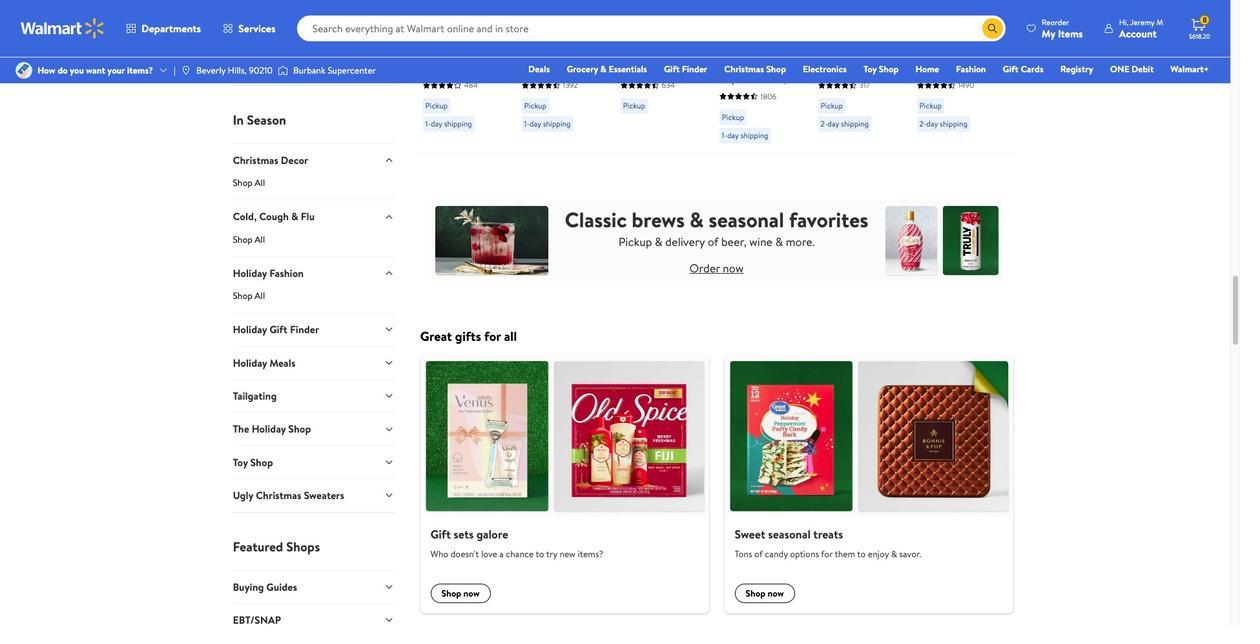Task type: locate. For each thing, give the bounding box(es) containing it.
folgers
[[423, 32, 456, 46]]

0 horizontal spatial toy shop
[[233, 455, 273, 469]]

2 shop now from the left
[[746, 587, 784, 600]]

roast
[[423, 46, 448, 60], [818, 60, 843, 74]]

0 horizontal spatial shop now
[[441, 587, 480, 600]]

disposable for $8.12
[[719, 57, 767, 71]]

1 horizontal spatial items?
[[578, 548, 603, 560]]

 image
[[278, 64, 288, 77], [181, 65, 191, 76]]

1 horizontal spatial finder
[[682, 63, 707, 76]]

jeremy
[[1130, 16, 1155, 27]]

shop inside "link"
[[879, 63, 899, 76]]

one
[[1110, 63, 1129, 76]]

2- down bag on the top of page
[[821, 118, 828, 129]]

for left all
[[484, 327, 501, 345]]

pickup down christmas shop 'link'
[[722, 111, 744, 122]]

1 all from the top
[[255, 177, 265, 189]]

1 ¢/oz from the left
[[478, 13, 495, 26]]

2 horizontal spatial now
[[768, 587, 784, 600]]

go for $4.78
[[559, 32, 573, 46]]

¢/oz right 32.9
[[478, 13, 495, 26]]

1 horizontal spatial roast
[[818, 60, 843, 74]]

christmas down ¢/count
[[724, 63, 764, 76]]

fashion up 1490
[[956, 63, 986, 76]]

1 vertical spatial items?
[[578, 548, 603, 560]]

cups inside the $8.12 20.3 ¢/count dixie to go disposable paper cups with lids, 12 oz, multicolor, 40 count
[[719, 71, 742, 86]]

1 horizontal spatial 1-
[[524, 118, 530, 129]]

2 2- from the left
[[919, 118, 926, 129]]

gift left cards
[[1003, 63, 1019, 76]]

0 horizontal spatial fashion
[[269, 266, 304, 280]]

1 vertical spatial shop all
[[233, 233, 265, 246]]

with inside $7.70 18.6 ¢/oz swiss miss classics hot chocolate mix with marshmallows, 30 - 1.38 oz packets
[[620, 74, 639, 89]]

2 product group from the left
[[522, 0, 602, 148]]

shop down medium
[[879, 63, 899, 76]]

2 horizontal spatial 12
[[986, 60, 995, 74]]

for left them
[[821, 548, 833, 560]]

to inside sweet seasonal treats tons of candy options for them to enjoy & savor.
[[857, 548, 866, 560]]

1 horizontal spatial 12
[[788, 71, 797, 86]]

0 vertical spatial shop all
[[233, 177, 265, 189]]

shop inside sweet seasonal treats list item
[[746, 587, 766, 600]]

dixie inside $4.78 23.9 ¢/ea dixie to go disposable paper cups with lids, 12 oz, multicolor, 20 count
[[522, 32, 544, 46]]

product group containing $12.48
[[818, 0, 899, 148]]

2 shop all link from the top
[[233, 233, 394, 256]]

shop down tons
[[746, 587, 766, 600]]

oz, inside $4.78 23.9 ¢/ea dixie to go disposable paper cups with lids, 12 oz, multicolor, 20 count
[[522, 74, 534, 89]]

3 shop all from the top
[[233, 289, 265, 302]]

2 all from the top
[[255, 233, 265, 246]]

0 vertical spatial of
[[708, 234, 718, 250]]

now inside gift sets galore list item
[[463, 587, 480, 600]]

oz, right "1"
[[917, 74, 929, 89]]

paper up grocery
[[572, 46, 598, 60]]

1-day shipping down ounce at the top of page
[[425, 118, 472, 129]]

0 horizontal spatial go
[[559, 32, 573, 46]]

1 vertical spatial all
[[255, 233, 265, 246]]

0 horizontal spatial paper
[[572, 46, 598, 60]]

product group containing $13.24
[[423, 0, 503, 148]]

2 shop all from the top
[[233, 233, 265, 246]]

0 vertical spatial fashion
[[956, 63, 986, 76]]

5 product group from the left
[[818, 0, 899, 148]]

& right enjoy
[[891, 548, 897, 560]]

do
[[58, 64, 68, 77]]

1 horizontal spatial 2-day shipping
[[919, 118, 968, 129]]

paper inside the $8.12 20.3 ¢/count dixie to go disposable paper cups with lids, 12 oz, multicolor, 40 count
[[770, 57, 796, 71]]

to inside gift sets galore who doesn't love a chance to try new items?
[[536, 548, 544, 560]]

gift up 634
[[664, 63, 680, 76]]

holiday inside holiday gift finder dropdown button
[[233, 322, 267, 337]]

1 vertical spatial fashion
[[269, 266, 304, 280]]

shop
[[766, 63, 786, 76], [879, 63, 899, 76], [233, 177, 252, 189], [233, 233, 252, 246], [233, 289, 252, 302], [288, 422, 311, 436], [250, 455, 273, 469], [441, 587, 461, 600], [746, 587, 766, 600]]

to down ¢/count
[[744, 43, 754, 57]]

2 horizontal spatial to
[[942, 32, 952, 46]]

1 horizontal spatial 1-day shipping
[[524, 118, 571, 129]]

sweet seasonal treats list item
[[717, 355, 1021, 613]]

¢/oz inside $13.24 32.9 ¢/oz folgers classic roast ground coffee, 40.3- ounce
[[478, 13, 495, 26]]

0 horizontal spatial dixie
[[522, 32, 544, 46]]

roast inside $13.24 32.9 ¢/oz folgers classic roast ground coffee, 40.3- ounce
[[423, 46, 448, 60]]

to down $11.32
[[942, 32, 952, 46]]

departments button
[[115, 13, 212, 44]]

1- for $8.12
[[722, 130, 727, 141]]

1 horizontal spatial go
[[757, 43, 770, 57]]

¢/oz for $12.48
[[875, 13, 891, 26]]

4 product group from the left
[[719, 0, 800, 148]]

2 horizontal spatial multicolor,
[[932, 74, 980, 89]]

roast up bag on the top of page
[[818, 60, 843, 74]]

christmas right ugly
[[256, 488, 301, 503]]

3 product group from the left
[[620, 0, 701, 148]]

now
[[723, 260, 744, 276], [463, 587, 480, 600], [768, 587, 784, 600]]

buying
[[233, 580, 264, 594]]

to inside the $8.12 20.3 ¢/count dixie to go disposable paper cups with lids, 12 oz, multicolor, 40 count
[[744, 43, 754, 57]]

go down ¢/count
[[757, 43, 770, 57]]

paper up fashion link
[[967, 46, 993, 60]]

1 horizontal spatial ground
[[864, 32, 898, 46]]

registry link
[[1055, 62, 1099, 76]]

1 horizontal spatial  image
[[278, 64, 288, 77]]

seasonal up order now link
[[709, 205, 784, 234]]

1 horizontal spatial cups
[[719, 71, 742, 86]]

lids, up 1392
[[568, 60, 588, 74]]

with for $8.12
[[744, 71, 763, 86]]

to inside $11.32 dixie to go disposable paper cups with lids, 12 oz, multicolor, 60 count
[[942, 32, 952, 46]]

1 horizontal spatial lids,
[[766, 71, 786, 86]]

holiday inside dropdown button
[[252, 422, 286, 436]]

73.4
[[856, 13, 872, 26]]

2 horizontal spatial ¢/oz
[[875, 13, 891, 26]]

holiday fashion
[[233, 266, 304, 280]]

shop all link down 'flu'
[[233, 233, 394, 256]]

count inside $4.78 23.9 ¢/ea dixie to go disposable paper cups with lids, 12 oz, multicolor, 20 count
[[522, 89, 549, 103]]

lids, inside $4.78 23.9 ¢/ea dixie to go disposable paper cups with lids, 12 oz, multicolor, 20 count
[[568, 60, 588, 74]]

1 horizontal spatial of
[[754, 548, 763, 560]]

oz, for $8.12
[[719, 86, 732, 100]]

dixie inside $11.32 dixie to go disposable paper cups with lids, 12 oz, multicolor, 60 count
[[917, 32, 939, 46]]

2 vertical spatial shop all link
[[233, 289, 394, 313]]

pickup down ounce at the top of page
[[425, 100, 448, 111]]

shop all down christmas decor
[[233, 177, 265, 189]]

& left 'flu'
[[291, 210, 298, 224]]

in season
[[233, 111, 286, 129]]

¢/oz inside $7.70 18.6 ¢/oz swiss miss classics hot chocolate mix with marshmallows, 30 - 1.38 oz packets
[[668, 13, 685, 26]]

want
[[86, 64, 105, 77]]

0 horizontal spatial disposable
[[522, 46, 570, 60]]

great gifts for all
[[420, 327, 517, 345]]

shop now inside gift sets galore list item
[[441, 587, 480, 600]]

roast inside $12.48 73.4 ¢/oz starbucks ground coffee, medium roast coffee, holiday blend, 1 bag (17 oz)
[[818, 60, 843, 74]]

1 vertical spatial seasonal
[[768, 527, 811, 543]]

dixie down $11.32
[[917, 32, 939, 46]]

0 vertical spatial all
[[255, 177, 265, 189]]

decor
[[281, 153, 308, 167]]

gift sets galore list item
[[412, 355, 717, 613]]

galore
[[476, 527, 508, 543]]

now down beer,
[[723, 260, 744, 276]]

¢/oz inside $12.48 73.4 ¢/oz starbucks ground coffee, medium roast coffee, holiday blend, 1 bag (17 oz)
[[875, 13, 891, 26]]

shipping down oz)
[[841, 118, 869, 129]]

2 horizontal spatial dixie
[[917, 32, 939, 46]]

miss
[[646, 32, 666, 46]]

shop all link up the holiday gift finder
[[233, 289, 394, 313]]

0 horizontal spatial 2-
[[821, 118, 828, 129]]

0 horizontal spatial ¢/oz
[[478, 13, 495, 26]]

2- down home link
[[919, 118, 926, 129]]

0 horizontal spatial for
[[484, 327, 501, 345]]

to right them
[[857, 548, 866, 560]]

shop all link up 'flu'
[[233, 177, 394, 200]]

toy down "the"
[[233, 455, 248, 469]]

1 vertical spatial of
[[754, 548, 763, 560]]

shipping for $13.24
[[444, 118, 472, 129]]

|
[[174, 64, 176, 77]]

gift sets galore who doesn't love a chance to try new items?
[[430, 527, 603, 560]]

1-day shipping down 1392
[[524, 118, 571, 129]]

sweet seasonal treats tons of candy options for them to enjoy & savor.
[[735, 527, 921, 560]]

12 inside $11.32 dixie to go disposable paper cups with lids, 12 oz, multicolor, 60 count
[[986, 60, 995, 74]]

go
[[559, 32, 573, 46], [954, 32, 968, 46], [757, 43, 770, 57]]

shop now inside sweet seasonal treats list item
[[746, 587, 784, 600]]

2 horizontal spatial lids,
[[963, 60, 983, 74]]

oz, left 1392
[[522, 74, 534, 89]]

0 horizontal spatial now
[[463, 587, 480, 600]]

pickup left oz)
[[821, 100, 843, 111]]

holiday inside holiday meals dropdown button
[[233, 356, 267, 370]]

disposable down ¢/count
[[719, 57, 767, 71]]

toy shop inside toy shop dropdown button
[[233, 455, 273, 469]]

0 horizontal spatial 1-day shipping
[[425, 118, 472, 129]]

toy shop down medium
[[864, 63, 899, 76]]

2-day shipping
[[821, 118, 869, 129], [919, 118, 968, 129]]

count for $8.12
[[719, 100, 747, 114]]

finder up 30
[[682, 63, 707, 76]]

gift cards
[[1003, 63, 1044, 76]]

2-day shipping down (17
[[821, 118, 869, 129]]

new
[[560, 548, 576, 560]]

burbank
[[293, 64, 325, 77]]

oz, right 30
[[719, 86, 732, 100]]

1 shop all from the top
[[233, 177, 265, 189]]

0 horizontal spatial cups
[[522, 60, 544, 74]]

$11.32 dixie to go disposable paper cups with lids, 12 oz, multicolor, 60 count
[[917, 12, 995, 103]]

cold,
[[233, 210, 257, 224]]

oz, for $4.78
[[522, 74, 534, 89]]

$7.70
[[620, 12, 646, 28]]

christmas shop link
[[718, 62, 792, 76]]

3 shop all link from the top
[[233, 289, 394, 313]]

socks, tights & hosiery link
[[233, 21, 394, 39]]

6 product group from the left
[[917, 0, 998, 148]]

all for christmas
[[255, 177, 265, 189]]

1-day shipping for $4.78
[[524, 118, 571, 129]]

candy
[[765, 548, 788, 560]]

classic brews & seasonal favorites pickup & delivery of beer, wine & more.
[[565, 205, 868, 250]]

0 vertical spatial seasonal
[[709, 205, 784, 234]]

go up fashion link
[[954, 32, 968, 46]]

now for gift sets galore
[[463, 587, 480, 600]]

shipping down 1392
[[543, 118, 571, 129]]

go down '23.9'
[[559, 32, 573, 46]]

holiday left oz)
[[818, 74, 852, 89]]

swiss
[[620, 32, 644, 46]]

day for $12.48
[[828, 118, 839, 129]]

2- for $12.48
[[821, 118, 828, 129]]

0 horizontal spatial multicolor,
[[536, 74, 585, 89]]

1 horizontal spatial paper
[[770, 57, 796, 71]]

disposable inside $4.78 23.9 ¢/ea dixie to go disposable paper cups with lids, 12 oz, multicolor, 20 count
[[522, 46, 570, 60]]

shop all link for holiday fashion
[[233, 289, 394, 313]]

1 vertical spatial shop all link
[[233, 233, 394, 256]]

2 horizontal spatial paper
[[967, 46, 993, 60]]

1 horizontal spatial disposable
[[719, 57, 767, 71]]

gift inside 'link'
[[1003, 63, 1019, 76]]

& left delivery
[[655, 234, 663, 250]]

shop down holiday fashion
[[233, 289, 252, 302]]

guides
[[266, 580, 297, 594]]

1 horizontal spatial dixie
[[719, 43, 742, 57]]

all down holiday fashion
[[255, 289, 265, 302]]

1.38
[[627, 103, 644, 117]]

lids, up 1490
[[963, 60, 983, 74]]

holiday left meals
[[233, 356, 267, 370]]

(17
[[837, 89, 849, 103]]

ugly christmas sweaters
[[233, 488, 344, 503]]

chocolate
[[620, 60, 667, 74]]

3 all from the top
[[255, 289, 265, 302]]

0 horizontal spatial finder
[[290, 322, 319, 337]]

enjoy
[[868, 548, 889, 560]]

2 horizontal spatial 1-
[[722, 130, 727, 141]]

1 shop all link from the top
[[233, 177, 394, 200]]

multicolor, inside the $8.12 20.3 ¢/count dixie to go disposable paper cups with lids, 12 oz, multicolor, 40 count
[[734, 86, 782, 100]]

shipping down 1806
[[741, 130, 768, 141]]

¢/oz right 73.4
[[875, 13, 891, 26]]

12 inside the $8.12 20.3 ¢/count dixie to go disposable paper cups with lids, 12 oz, multicolor, 40 count
[[788, 71, 797, 86]]

0 vertical spatial shop all link
[[233, 177, 394, 200]]

holiday gift finder
[[233, 322, 319, 337]]

0 vertical spatial finder
[[682, 63, 707, 76]]

 image for burbank supercenter
[[278, 64, 288, 77]]

toy down medium
[[864, 63, 877, 76]]

2 horizontal spatial oz,
[[917, 74, 929, 89]]

of left beer,
[[708, 234, 718, 250]]

pickup left oz
[[623, 100, 645, 111]]

lids, up 1806
[[766, 71, 786, 86]]

shop up 40
[[766, 63, 786, 76]]

finder up holiday meals dropdown button
[[290, 322, 319, 337]]

Walmart Site-Wide search field
[[297, 16, 1006, 41]]

order now link
[[690, 260, 744, 276]]

3 ¢/oz from the left
[[875, 13, 891, 26]]

& inside dropdown button
[[291, 210, 298, 224]]

essentials
[[609, 63, 647, 76]]

2-day shipping for $12.48
[[821, 118, 869, 129]]

484
[[464, 79, 478, 90]]

count inside $11.32 dixie to go disposable paper cups with lids, 12 oz, multicolor, 60 count
[[917, 89, 945, 103]]

disposable inside the $8.12 20.3 ¢/count dixie to go disposable paper cups with lids, 12 oz, multicolor, 40 count
[[719, 57, 767, 71]]

all
[[255, 177, 265, 189], [255, 233, 265, 246], [255, 289, 265, 302]]

of inside the classic brews & seasonal favorites pickup & delivery of beer, wine & more.
[[708, 234, 718, 250]]

day for $8.12
[[727, 130, 739, 141]]

dixie down the 20.3
[[719, 43, 742, 57]]

0 horizontal spatial to
[[536, 548, 544, 560]]

now inside sweet seasonal treats list item
[[768, 587, 784, 600]]

0 horizontal spatial ground
[[450, 46, 484, 60]]

with inside the $8.12 20.3 ¢/count dixie to go disposable paper cups with lids, 12 oz, multicolor, 40 count
[[744, 71, 763, 86]]

90210
[[249, 64, 273, 77]]

1 horizontal spatial multicolor,
[[734, 86, 782, 100]]

1 horizontal spatial shop now
[[746, 587, 784, 600]]

 image
[[16, 62, 32, 79]]

toy shop inside toy shop "link"
[[864, 63, 899, 76]]

1 vertical spatial finder
[[290, 322, 319, 337]]

& right jewelry in the top left of the page
[[265, 41, 271, 54]]

pickup for $12.48
[[821, 100, 843, 111]]

treats
[[813, 527, 843, 543]]

1 vertical spatial classic
[[565, 205, 627, 234]]

2 vertical spatial all
[[255, 289, 265, 302]]

gift inside dropdown button
[[269, 322, 287, 337]]

paper up 40
[[770, 57, 796, 71]]

services button
[[212, 13, 287, 44]]

0 vertical spatial toy shop
[[864, 63, 899, 76]]

go inside $4.78 23.9 ¢/ea dixie to go disposable paper cups with lids, 12 oz, multicolor, 20 count
[[559, 32, 573, 46]]

dixie inside the $8.12 20.3 ¢/count dixie to go disposable paper cups with lids, 12 oz, multicolor, 40 count
[[719, 43, 742, 57]]

2-day shipping for $11.32
[[919, 118, 968, 129]]

1 horizontal spatial to
[[857, 548, 866, 560]]

1 to from the left
[[536, 548, 544, 560]]

paper inside $4.78 23.9 ¢/ea dixie to go disposable paper cups with lids, 12 oz, multicolor, 20 count
[[572, 46, 598, 60]]

the holiday shop button
[[233, 412, 394, 445]]

featured
[[233, 538, 283, 555]]

them
[[835, 548, 855, 560]]

delivery
[[665, 234, 705, 250]]

count down home link
[[917, 89, 945, 103]]

0 horizontal spatial toy
[[233, 455, 248, 469]]

1490
[[958, 79, 974, 90]]

1 horizontal spatial classic
[[565, 205, 627, 234]]

&
[[285, 21, 291, 34], [265, 41, 271, 54], [253, 62, 259, 75], [600, 63, 607, 76], [690, 205, 704, 234], [291, 210, 298, 224], [655, 234, 663, 250], [775, 234, 783, 250], [891, 548, 897, 560]]

& inside sweet seasonal treats tons of candy options for them to enjoy & savor.
[[891, 548, 897, 560]]

ounce
[[423, 74, 453, 89]]

pickup for $13.24
[[425, 100, 448, 111]]

shop down the who
[[441, 587, 461, 600]]

with inside $4.78 23.9 ¢/ea dixie to go disposable paper cups with lids, 12 oz, multicolor, 20 count
[[546, 60, 566, 74]]

all down christmas decor
[[255, 177, 265, 189]]

1 horizontal spatial ¢/oz
[[668, 13, 685, 26]]

seasonal up candy
[[768, 527, 811, 543]]

list containing gift sets galore
[[412, 355, 1021, 613]]

disposable up deals 'link'
[[522, 46, 570, 60]]

0 horizontal spatial  image
[[181, 65, 191, 76]]

¢/oz right 18.6
[[668, 13, 685, 26]]

dixie for $4.78
[[522, 32, 544, 46]]

gift for finder
[[664, 63, 680, 76]]

seasonal inside the classic brews & seasonal favorites pickup & delivery of beer, wine & more.
[[709, 205, 784, 234]]

1 product group from the left
[[423, 0, 503, 148]]

count inside the $8.12 20.3 ¢/count dixie to go disposable paper cups with lids, 12 oz, multicolor, 40 count
[[719, 100, 747, 114]]

brews
[[632, 205, 685, 234]]

2 to from the left
[[857, 548, 866, 560]]

¢/count
[[738, 28, 769, 41]]

gift inside gift sets galore who doesn't love a chance to try new items?
[[430, 527, 451, 543]]

$12.48 73.4 ¢/oz starbucks ground coffee, medium roast coffee, holiday blend, 1 bag (17 oz)
[[818, 12, 898, 103]]

disposable up home
[[917, 46, 965, 60]]

items
[[1058, 26, 1083, 40]]

0 horizontal spatial 2-day shipping
[[821, 118, 869, 129]]

pickup for $11.32
[[919, 100, 942, 111]]

christmas decor
[[233, 153, 308, 167]]

shop all link
[[233, 177, 394, 200], [233, 233, 394, 256], [233, 289, 394, 313]]

disposable
[[522, 46, 570, 60], [917, 46, 965, 60], [719, 57, 767, 71]]

0 horizontal spatial 12
[[590, 60, 599, 74]]

shipping down 1490
[[940, 118, 968, 129]]

0 horizontal spatial of
[[708, 234, 718, 250]]

$618.20
[[1189, 32, 1210, 41]]

coffee, up 317
[[846, 60, 880, 74]]

0 horizontal spatial 1-
[[425, 118, 431, 129]]

the holiday shop
[[233, 422, 311, 436]]

ground up 484
[[450, 46, 484, 60]]

ground inside $12.48 73.4 ¢/oz starbucks ground coffee, medium roast coffee, holiday blend, 1 bag (17 oz)
[[864, 32, 898, 46]]

departments
[[141, 21, 201, 36]]

2 horizontal spatial go
[[954, 32, 968, 46]]

& right 20
[[600, 63, 607, 76]]

12 inside $4.78 23.9 ¢/ea dixie to go disposable paper cups with lids, 12 oz, multicolor, 20 count
[[590, 60, 599, 74]]

0 vertical spatial toy
[[864, 63, 877, 76]]

list
[[412, 355, 1021, 613]]

ground inside $13.24 32.9 ¢/oz folgers classic roast ground coffee, 40.3- ounce
[[450, 46, 484, 60]]

0 horizontal spatial lids,
[[568, 60, 588, 74]]

day for $4.78
[[530, 118, 541, 129]]

to down '23.9'
[[546, 32, 557, 46]]

0 horizontal spatial to
[[546, 32, 557, 46]]

1 horizontal spatial toy shop
[[864, 63, 899, 76]]

items?
[[127, 64, 153, 77], [578, 548, 603, 560]]

 image right "|"
[[181, 65, 191, 76]]

2 horizontal spatial count
[[917, 89, 945, 103]]

now down candy
[[768, 587, 784, 600]]

multicolor, inside $4.78 23.9 ¢/ea dixie to go disposable paper cups with lids, 12 oz, multicolor, 20 count
[[536, 74, 585, 89]]

cups inside $4.78 23.9 ¢/ea dixie to go disposable paper cups with lids, 12 oz, multicolor, 20 count
[[522, 60, 544, 74]]

classic left brews
[[565, 205, 627, 234]]

jewelry & watches link
[[233, 41, 394, 59]]

how
[[37, 64, 55, 77]]

lids, inside the $8.12 20.3 ¢/count dixie to go disposable paper cups with lids, 12 oz, multicolor, 40 count
[[766, 71, 786, 86]]

christmas inside 'link'
[[724, 63, 764, 76]]

0 horizontal spatial oz,
[[522, 74, 534, 89]]

1 horizontal spatial count
[[719, 100, 747, 114]]

go inside the $8.12 20.3 ¢/count dixie to go disposable paper cups with lids, 12 oz, multicolor, 40 count
[[757, 43, 770, 57]]

day
[[431, 118, 442, 129], [530, 118, 541, 129], [828, 118, 839, 129], [926, 118, 938, 129], [727, 130, 739, 141]]

2 vertical spatial christmas
[[256, 488, 301, 503]]

search icon image
[[987, 23, 998, 34]]

shipping down 484
[[444, 118, 472, 129]]

0 horizontal spatial classic
[[458, 32, 489, 46]]

1 horizontal spatial now
[[723, 260, 744, 276]]

to left the try
[[536, 548, 544, 560]]

$11.32
[[917, 12, 946, 28]]

holiday down cold,
[[233, 266, 267, 280]]

1 vertical spatial toy
[[233, 455, 248, 469]]

holiday inside holiday fashion dropdown button
[[233, 266, 267, 280]]

medium
[[854, 46, 891, 60]]

oz, inside the $8.12 20.3 ¢/count dixie to go disposable paper cups with lids, 12 oz, multicolor, 40 count
[[719, 86, 732, 100]]

shop now down candy
[[746, 587, 784, 600]]

shop down cold,
[[233, 233, 252, 246]]

cups for $8.12
[[719, 71, 742, 86]]

to inside $4.78 23.9 ¢/ea dixie to go disposable paper cups with lids, 12 oz, multicolor, 20 count
[[546, 32, 557, 46]]

gift for cards
[[1003, 63, 1019, 76]]

lids, inside $11.32 dixie to go disposable paper cups with lids, 12 oz, multicolor, 60 count
[[963, 60, 983, 74]]

flu
[[301, 210, 315, 224]]

1 horizontal spatial oz,
[[719, 86, 732, 100]]

christmas for christmas decor
[[233, 153, 278, 167]]

0 horizontal spatial roast
[[423, 46, 448, 60]]

roast up ounce at the top of page
[[423, 46, 448, 60]]

2 horizontal spatial 1-day shipping
[[722, 130, 768, 141]]

product group containing $4.78
[[522, 0, 602, 148]]

count down deals
[[522, 89, 549, 103]]

1 horizontal spatial for
[[821, 548, 833, 560]]

& right brews
[[690, 205, 704, 234]]

1 vertical spatial for
[[821, 548, 833, 560]]

1 horizontal spatial toy
[[864, 63, 877, 76]]

items? inside gift sets galore who doesn't love a chance to try new items?
[[578, 548, 603, 560]]

1 horizontal spatial fashion
[[956, 63, 986, 76]]

toy inside "link"
[[864, 63, 877, 76]]

2 horizontal spatial disposable
[[917, 46, 965, 60]]

holiday right "the"
[[252, 422, 286, 436]]

oz, inside $11.32 dixie to go disposable paper cups with lids, 12 oz, multicolor, 60 count
[[917, 74, 929, 89]]

dixie down $4.78
[[522, 32, 544, 46]]

christmas
[[724, 63, 764, 76], [233, 153, 278, 167], [256, 488, 301, 503]]

gift up meals
[[269, 322, 287, 337]]

1 shop now from the left
[[441, 587, 480, 600]]

shop now down doesn't on the left bottom
[[441, 587, 480, 600]]

1 horizontal spatial 2-
[[919, 118, 926, 129]]

1 2- from the left
[[821, 118, 828, 129]]

wine
[[749, 234, 773, 250]]

items? right new on the left of page
[[578, 548, 603, 560]]

more.
[[786, 234, 815, 250]]

40
[[785, 86, 797, 100]]

0 horizontal spatial items?
[[127, 64, 153, 77]]

$4.78 23.9 ¢/ea dixie to go disposable paper cups with lids, 12 oz, multicolor, 20 count
[[522, 12, 599, 103]]

go for $8.12
[[757, 43, 770, 57]]

0 horizontal spatial count
[[522, 89, 549, 103]]

toy shop up ugly
[[233, 455, 273, 469]]

product group
[[423, 0, 503, 148], [522, 0, 602, 148], [620, 0, 701, 148], [719, 0, 800, 148], [818, 0, 899, 148], [917, 0, 998, 148]]

coffee, down folgers
[[423, 60, 457, 74]]

2 ¢/oz from the left
[[668, 13, 685, 26]]

2 2-day shipping from the left
[[919, 118, 968, 129]]

shop all down cold,
[[233, 233, 265, 246]]

0 vertical spatial classic
[[458, 32, 489, 46]]

1 2-day shipping from the left
[[821, 118, 869, 129]]

1 vertical spatial christmas
[[233, 153, 278, 167]]

paper
[[572, 46, 598, 60], [967, 46, 993, 60], [770, 57, 796, 71]]

shop all down holiday fashion
[[233, 289, 265, 302]]

electronics
[[803, 63, 847, 76]]

all for cold,
[[255, 233, 265, 246]]

love
[[481, 548, 497, 560]]

of inside sweet seasonal treats tons of candy options for them to enjoy & savor.
[[754, 548, 763, 560]]

tailgating
[[233, 389, 277, 403]]



Task type: vqa. For each thing, say whether or not it's contained in the screenshot.
'Ground' within $13.24 32.9 ¢/oz Folgers Classic Roast Ground Coffee, 40.3- Ounce
yes



Task type: describe. For each thing, give the bounding box(es) containing it.
classic inside the classic brews & seasonal favorites pickup & delivery of beer, wine & more.
[[565, 205, 627, 234]]

1392
[[563, 79, 578, 90]]

cold, cough & flu
[[233, 210, 315, 224]]

walmart+
[[1171, 63, 1209, 76]]

cups for $4.78
[[522, 60, 544, 74]]

lids, for $4.78
[[568, 60, 588, 74]]

1- for $13.24
[[425, 118, 431, 129]]

coffee, inside $13.24 32.9 ¢/oz folgers classic roast ground coffee, 40.3- ounce
[[423, 60, 457, 74]]

beverly hills, 90210
[[196, 64, 273, 77]]

for inside sweet seasonal treats tons of candy options for them to enjoy & savor.
[[821, 548, 833, 560]]

40.3-
[[459, 60, 483, 74]]

pickup for $7.70
[[623, 100, 645, 111]]

your
[[107, 64, 125, 77]]

32.9
[[460, 13, 476, 26]]

23.9
[[555, 13, 571, 26]]

cups inside $11.32 dixie to go disposable paper cups with lids, 12 oz, multicolor, 60 count
[[917, 60, 939, 74]]

1-day shipping for $13.24
[[425, 118, 472, 129]]

 image for beverly hills, 90210
[[181, 65, 191, 76]]

60
[[982, 74, 994, 89]]

Search search field
[[297, 16, 1006, 41]]

dixie for $8.12
[[719, 43, 742, 57]]

12 for $4.78
[[590, 60, 599, 74]]

you
[[70, 64, 84, 77]]

product group containing $7.70
[[620, 0, 701, 148]]

paper for $8.12
[[770, 57, 796, 71]]

disposable for $4.78
[[522, 46, 570, 60]]

holiday for holiday meals
[[233, 356, 267, 370]]

jewelry & watches
[[233, 41, 306, 54]]

multicolor, inside $11.32 dixie to go disposable paper cups with lids, 12 oz, multicolor, 60 count
[[932, 74, 980, 89]]

hosiery
[[293, 21, 324, 34]]

shop down "the holiday shop"
[[250, 455, 273, 469]]

coffee, up electronics 'link'
[[818, 46, 852, 60]]

shop now for seasonal
[[746, 587, 784, 600]]

toy inside dropdown button
[[233, 455, 248, 469]]

gift finder
[[664, 63, 707, 76]]

mix
[[669, 60, 685, 74]]

1- for $4.78
[[524, 118, 530, 129]]

paper inside $11.32 dixie to go disposable paper cups with lids, 12 oz, multicolor, 60 count
[[967, 46, 993, 60]]

all for holiday
[[255, 289, 265, 302]]

reorder
[[1042, 16, 1069, 27]]

beer,
[[721, 234, 747, 250]]

home link
[[910, 62, 945, 76]]

0 vertical spatial for
[[484, 327, 501, 345]]

1806
[[761, 91, 776, 102]]

317
[[859, 79, 870, 90]]

burbank supercenter
[[293, 64, 376, 77]]

bag
[[818, 89, 835, 103]]

$13.24 32.9 ¢/oz folgers classic roast ground coffee, 40.3- ounce
[[423, 12, 495, 89]]

paper for $4.78
[[572, 46, 598, 60]]

¢/ea
[[573, 13, 590, 26]]

lids, for $8.12
[[766, 71, 786, 86]]

30
[[688, 89, 700, 103]]

jewelry
[[233, 41, 263, 54]]

shop all for christmas
[[233, 177, 265, 189]]

shop all for cold,
[[233, 233, 265, 246]]

day for $13.24
[[431, 118, 442, 129]]

holiday meals button
[[233, 346, 394, 379]]

8
[[1203, 14, 1207, 25]]

in
[[233, 111, 244, 129]]

all
[[504, 327, 517, 345]]

holiday for holiday fashion
[[233, 266, 267, 280]]

¢/oz for $13.24
[[478, 13, 495, 26]]

disposable inside $11.32 dixie to go disposable paper cups with lids, 12 oz, multicolor, 60 count
[[917, 46, 965, 60]]

sweet
[[735, 527, 765, 543]]

product group containing $11.32
[[917, 0, 998, 148]]

shop inside 'link'
[[766, 63, 786, 76]]

$13.24
[[423, 12, 455, 28]]

reorder my items
[[1042, 16, 1083, 40]]

cards
[[1021, 63, 1044, 76]]

gift for sets
[[430, 527, 451, 543]]

holiday for holiday gift finder
[[233, 322, 267, 337]]

$8.12
[[719, 12, 744, 28]]

my
[[1042, 26, 1055, 40]]

shops
[[286, 538, 320, 555]]

account
[[1119, 26, 1157, 40]]

socks, tights & hosiery
[[233, 21, 324, 34]]

& right bags
[[253, 62, 259, 75]]

christmas decor button
[[233, 143, 394, 177]]

deals
[[528, 63, 550, 76]]

with for $7.70
[[620, 74, 639, 89]]

packets
[[661, 103, 696, 117]]

next slide for product carousel list image
[[972, 0, 1003, 27]]

ugly christmas sweaters button
[[233, 479, 394, 512]]

shipping for $11.32
[[940, 118, 968, 129]]

¢/oz for $7.70
[[668, 13, 685, 26]]

ugly
[[233, 488, 253, 503]]

great
[[420, 327, 452, 345]]

fashion inside dropdown button
[[269, 266, 304, 280]]

shop all link for christmas decor
[[233, 177, 394, 200]]

& right tights
[[285, 21, 291, 34]]

starbucks
[[818, 32, 862, 46]]

with for $4.78
[[546, 60, 566, 74]]

shop now for sets
[[441, 587, 480, 600]]

christmas shop
[[724, 63, 786, 76]]

day for $11.32
[[926, 118, 938, 129]]

1-day shipping for $8.12
[[722, 130, 768, 141]]

multicolor, for $8.12
[[734, 86, 782, 100]]

now for sweet seasonal treats
[[768, 587, 784, 600]]

$8.12 20.3 ¢/count dixie to go disposable paper cups with lids, 12 oz, multicolor, 40 count
[[719, 12, 797, 114]]

pickup for $4.78
[[524, 100, 546, 111]]

shipping for $8.12
[[741, 130, 768, 141]]

who
[[430, 548, 448, 560]]

-
[[620, 103, 624, 117]]

options
[[790, 548, 819, 560]]

favorites
[[789, 205, 868, 234]]

holiday gift finder button
[[233, 313, 394, 346]]

oz)
[[852, 89, 868, 103]]

try
[[546, 548, 557, 560]]

shop all for holiday
[[233, 289, 265, 302]]

sets
[[454, 527, 474, 543]]

bags & accessories link
[[233, 62, 394, 85]]

socks,
[[233, 21, 257, 34]]

pickup inside the classic brews & seasonal favorites pickup & delivery of beer, wine & more.
[[619, 234, 652, 250]]

the
[[233, 422, 249, 436]]

to for $8.12
[[744, 43, 754, 57]]

2- for $11.32
[[919, 118, 926, 129]]

season
[[247, 111, 286, 129]]

accessories
[[262, 62, 308, 75]]

$7.70 18.6 ¢/oz swiss miss classics hot chocolate mix with marshmallows, 30 - 1.38 oz packets
[[620, 12, 700, 117]]

shop up toy shop dropdown button
[[288, 422, 311, 436]]

count for $4.78
[[522, 89, 549, 103]]

& right wine
[[775, 234, 783, 250]]

pickup for $8.12
[[722, 111, 744, 122]]

electronics link
[[797, 62, 853, 76]]

shipping for $4.78
[[543, 118, 571, 129]]

bags
[[233, 62, 251, 75]]

go inside $11.32 dixie to go disposable paper cups with lids, 12 oz, multicolor, 60 count
[[954, 32, 968, 46]]

multicolor, for $4.78
[[536, 74, 585, 89]]

gifts
[[455, 327, 481, 345]]

registry
[[1060, 63, 1093, 76]]

m
[[1157, 16, 1163, 27]]

finder inside gift finder link
[[682, 63, 707, 76]]

hi, jeremy m account
[[1119, 16, 1163, 40]]

walmart image
[[21, 18, 105, 39]]

seasonal inside sweet seasonal treats tons of candy options for them to enjoy & savor.
[[768, 527, 811, 543]]

grocery & essentials link
[[561, 62, 653, 76]]

0 vertical spatial items?
[[127, 64, 153, 77]]

shop inside gift sets galore list item
[[441, 587, 461, 600]]

product group containing $8.12
[[719, 0, 800, 148]]

deals link
[[523, 62, 556, 76]]

shop all link for cold, cough & flu
[[233, 233, 394, 256]]

fashion link
[[950, 62, 992, 76]]

8 $618.20
[[1189, 14, 1210, 41]]

12 for $8.12
[[788, 71, 797, 86]]

20
[[587, 74, 599, 89]]

hills,
[[228, 64, 247, 77]]

with inside $11.32 dixie to go disposable paper cups with lids, 12 oz, multicolor, 60 count
[[942, 60, 961, 74]]

classic inside $13.24 32.9 ¢/oz folgers classic roast ground coffee, 40.3- ounce
[[458, 32, 489, 46]]

holiday inside $12.48 73.4 ¢/oz starbucks ground coffee, medium roast coffee, holiday blend, 1 bag (17 oz)
[[818, 74, 852, 89]]

gift finder link
[[658, 62, 713, 76]]

shop up cold,
[[233, 177, 252, 189]]

finder inside holiday gift finder dropdown button
[[290, 322, 319, 337]]

cough
[[259, 210, 289, 224]]

christmas for christmas shop
[[724, 63, 764, 76]]

pickup & delivery of beer, wine & more. from classic brews to seasonal favorites. order now. image
[[430, 185, 1003, 296]]

shipping for $12.48
[[841, 118, 869, 129]]

walmart+ link
[[1165, 62, 1215, 76]]

meals
[[269, 356, 295, 370]]

buying guides
[[233, 580, 297, 594]]

to for $4.78
[[546, 32, 557, 46]]



